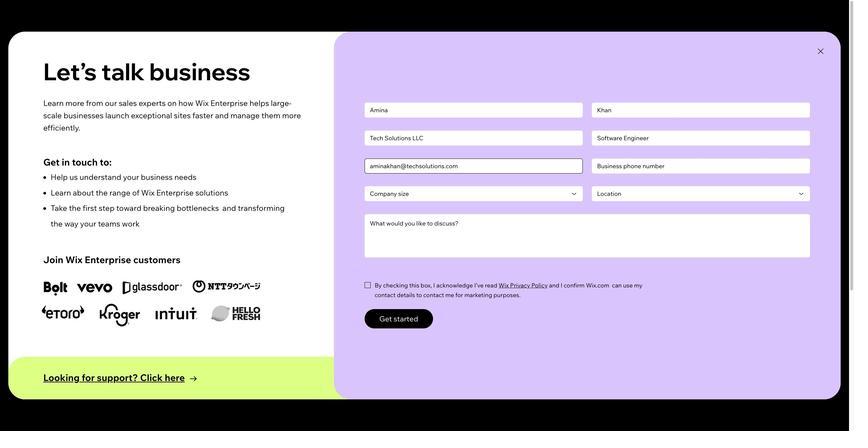 Task type: vqa. For each thing, say whether or not it's contained in the screenshot.
What would you like to discuss? text box
yes



Task type: locate. For each thing, give the bounding box(es) containing it.
Business phone number telephone field
[[592, 159, 811, 174]]

Last name text field
[[592, 103, 811, 118]]

Job title text field
[[592, 131, 811, 146]]

What would you like to discuss? text field
[[365, 215, 811, 258]]

First name text field
[[365, 103, 583, 118]]

Business email email field
[[365, 159, 583, 174]]

Company text field
[[365, 131, 583, 146]]



